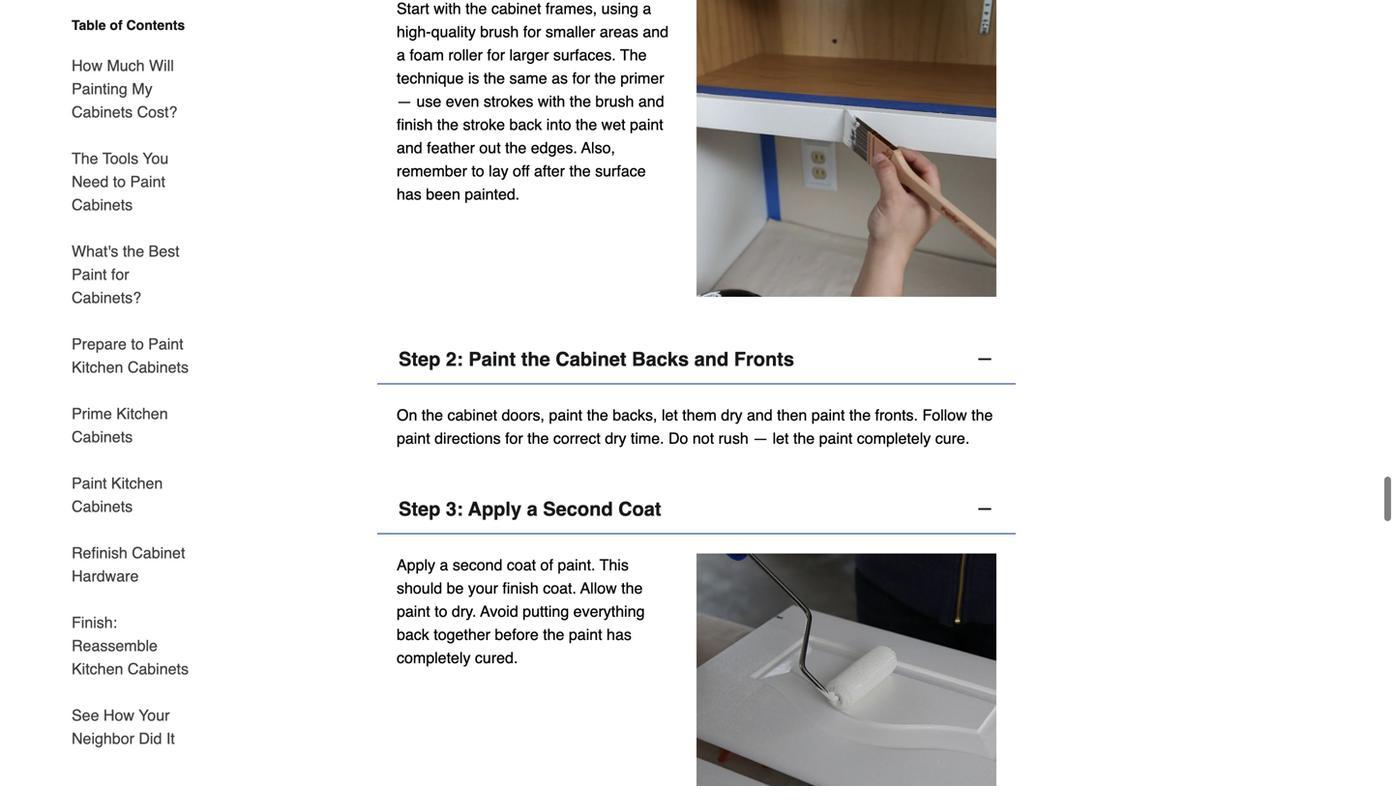 Task type: vqa. For each thing, say whether or not it's contained in the screenshot.
doors,
yes



Task type: locate. For each thing, give the bounding box(es) containing it.
paint right '2:'
[[468, 348, 516, 371]]

0 vertical spatial of
[[110, 17, 123, 33]]

with up into
[[538, 92, 565, 110]]

with
[[434, 0, 461, 17], [538, 92, 565, 110]]

avoid
[[480, 603, 518, 621]]

0 horizontal spatial has
[[397, 185, 422, 203]]

1 horizontal spatial of
[[540, 556, 553, 574]]

paint
[[130, 173, 165, 191], [72, 266, 107, 283], [148, 335, 183, 353], [468, 348, 516, 371], [72, 474, 107, 492]]

1 horizontal spatial completely
[[857, 430, 931, 448]]

the down also,
[[569, 162, 591, 180]]

cabinet up larger
[[491, 0, 541, 17]]

cabinet inside button
[[556, 348, 626, 371]]

time.
[[631, 430, 664, 448]]

to
[[471, 162, 484, 180], [113, 173, 126, 191], [131, 335, 144, 353], [434, 603, 447, 621]]

prime kitchen cabinets link
[[72, 391, 201, 460]]

to inside apply a second coat of paint. this should be your finish coat. allow the paint to dry. avoid putting everything back together before the paint has completely cured.
[[434, 603, 447, 621]]

strokes
[[484, 92, 533, 110]]

— left use
[[397, 92, 412, 110]]

brush up wet
[[595, 92, 634, 110]]

minus image inside the step 3: apply a second coat button
[[975, 500, 994, 519]]

finish down coat
[[502, 580, 539, 598]]

0 vertical spatial has
[[397, 185, 422, 203]]

1 vertical spatial how
[[103, 707, 134, 725]]

for
[[523, 22, 541, 40], [487, 46, 505, 64], [572, 69, 590, 87], [111, 266, 129, 283], [505, 430, 523, 448]]

has inside apply a second coat of paint. this should be your finish coat. allow the paint to dry. avoid putting everything back together before the paint has completely cured.
[[607, 626, 632, 644]]

paint down what's
[[72, 266, 107, 283]]

to left lay
[[471, 162, 484, 180]]

1 vertical spatial the
[[72, 149, 98, 167]]

0 vertical spatial how
[[72, 57, 103, 74]]

the up the 'off'
[[505, 139, 527, 156]]

0 horizontal spatial dry
[[605, 430, 626, 448]]

brush up larger
[[480, 22, 519, 40]]

1 horizontal spatial dry
[[721, 406, 742, 424]]

1 vertical spatial completely
[[397, 649, 471, 667]]

see how your neighbor did it
[[72, 707, 175, 748]]

back down should
[[397, 626, 429, 644]]

1 horizontal spatial finish
[[502, 580, 539, 598]]

1 vertical spatial cabinet
[[132, 544, 185, 562]]

1 vertical spatial dry
[[605, 430, 626, 448]]

frames,
[[545, 0, 597, 17]]

cabinet
[[491, 0, 541, 17], [447, 406, 497, 424]]

minus image for step 2: paint the cabinet backs and fronts
[[975, 350, 994, 369]]

dry
[[721, 406, 742, 424], [605, 430, 626, 448]]

much
[[107, 57, 145, 74]]

0 horizontal spatial —
[[397, 92, 412, 110]]

cabinets?
[[72, 289, 141, 307]]

cabinets inside finish: reassemble kitchen cabinets
[[128, 660, 189, 678]]

— inside start with the cabinet frames, using a high-quality brush for smaller areas and a foam roller for larger surfaces. the technique is the same as for the primer — use even strokes with the brush and finish the stroke back into the wet paint and feather out the edges. also, remember to lay off after the surface has been painted.
[[397, 92, 412, 110]]

paint inside start with the cabinet frames, using a high-quality brush for smaller areas and a foam roller for larger surfaces. the technique is the same as for the primer — use even strokes with the brush and finish the stroke back into the wet paint and feather out the edges. also, remember to lay off after the surface has been painted.
[[630, 115, 663, 133]]

cost?
[[137, 103, 177, 121]]

how up painting
[[72, 57, 103, 74]]

1 vertical spatial let
[[773, 430, 789, 448]]

0 vertical spatial completely
[[857, 430, 931, 448]]

coat
[[507, 556, 536, 574]]

out
[[479, 139, 501, 156]]

1 horizontal spatial back
[[509, 115, 542, 133]]

table
[[72, 17, 106, 33]]

1 vertical spatial finish
[[502, 580, 539, 598]]

back down strokes
[[509, 115, 542, 133]]

not
[[693, 430, 714, 448]]

has down remember
[[397, 185, 422, 203]]

apply up should
[[397, 556, 435, 574]]

0 vertical spatial brush
[[480, 22, 519, 40]]

dry up rush
[[721, 406, 742, 424]]

1 horizontal spatial —
[[753, 430, 768, 448]]

dry down 'backs,'
[[605, 430, 626, 448]]

0 vertical spatial minus image
[[975, 350, 994, 369]]

a left the foam
[[397, 46, 405, 64]]

0 vertical spatial with
[[434, 0, 461, 17]]

kitchen inside prepare to paint kitchen cabinets
[[72, 358, 123, 376]]

completely
[[857, 430, 931, 448], [397, 649, 471, 667]]

on
[[397, 406, 417, 424]]

paint inside button
[[468, 348, 516, 371]]

for down doors,
[[505, 430, 523, 448]]

the
[[465, 0, 487, 17], [484, 69, 505, 87], [595, 69, 616, 87], [570, 92, 591, 110], [437, 115, 459, 133], [576, 115, 597, 133], [505, 139, 527, 156], [569, 162, 591, 180], [123, 242, 144, 260], [521, 348, 550, 371], [422, 406, 443, 424], [587, 406, 608, 424], [849, 406, 871, 424], [971, 406, 993, 424], [527, 430, 549, 448], [793, 430, 815, 448], [621, 580, 643, 598], [543, 626, 564, 644]]

finish down use
[[397, 115, 433, 133]]

doors,
[[502, 406, 545, 424]]

2:
[[446, 348, 463, 371]]

kitchen inside paint kitchen cabinets
[[111, 474, 163, 492]]

your
[[468, 580, 498, 598]]

0 vertical spatial let
[[662, 406, 678, 424]]

step left '2:'
[[399, 348, 440, 371]]

0 horizontal spatial with
[[434, 0, 461, 17]]

larger
[[509, 46, 549, 64]]

a left second
[[527, 498, 538, 521]]

off
[[513, 162, 530, 180]]

cabinets up your on the bottom left
[[128, 660, 189, 678]]

how much will painting my cabinets cost?
[[72, 57, 177, 121]]

kitchen inside prime kitchen cabinets
[[116, 405, 168, 423]]

a
[[643, 0, 651, 17], [397, 46, 405, 64], [527, 498, 538, 521], [440, 556, 448, 574]]

tools
[[102, 149, 138, 167]]

0 vertical spatial finish
[[397, 115, 433, 133]]

paint right prepare on the top
[[148, 335, 183, 353]]

to inside prepare to paint kitchen cabinets
[[131, 335, 144, 353]]

high-
[[397, 22, 431, 40]]

0 vertical spatial cabinet
[[491, 0, 541, 17]]

cabinets up prime kitchen cabinets link
[[128, 358, 189, 376]]

how inside "see how your neighbor did it"
[[103, 707, 134, 725]]

the left best
[[123, 242, 144, 260]]

been
[[426, 185, 460, 203]]

best
[[149, 242, 179, 260]]

2 minus image from the top
[[975, 500, 994, 519]]

0 horizontal spatial of
[[110, 17, 123, 33]]

the up need
[[72, 149, 98, 167]]

paint inside the tools you need to paint cabinets
[[130, 173, 165, 191]]

cabinets down painting
[[72, 103, 133, 121]]

the tools you need to paint cabinets
[[72, 149, 169, 214]]

of right table
[[110, 17, 123, 33]]

0 vertical spatial cabinet
[[556, 348, 626, 371]]

what's the best paint for cabinets?
[[72, 242, 179, 307]]

paint
[[630, 115, 663, 133], [549, 406, 582, 424], [811, 406, 845, 424], [397, 430, 430, 448], [819, 430, 853, 448], [397, 603, 430, 621], [569, 626, 602, 644]]

cabinet up 'directions'
[[447, 406, 497, 424]]

completely down fronts.
[[857, 430, 931, 448]]

minus image
[[975, 350, 994, 369], [975, 500, 994, 519]]

paint down you
[[130, 173, 165, 191]]

cabinets down need
[[72, 196, 133, 214]]

paint kitchen cabinets link
[[72, 460, 201, 530]]

kitchen down reassemble
[[72, 660, 123, 678]]

cabinet left backs
[[556, 348, 626, 371]]

step for step 3: apply a second coat
[[399, 498, 440, 521]]

cabinet up hardware
[[132, 544, 185, 562]]

prepare to paint kitchen cabinets
[[72, 335, 189, 376]]

how inside how much will painting my cabinets cost?
[[72, 57, 103, 74]]

a up be
[[440, 556, 448, 574]]

see
[[72, 707, 99, 725]]

0 vertical spatial step
[[399, 348, 440, 371]]

surface
[[595, 162, 646, 180]]

completely inside on the cabinet doors, paint the backs, let them dry and then paint the fronts. follow the paint directions for the correct dry time. do not rush — let the paint completely cure.
[[857, 430, 931, 448]]

0 vertical spatial back
[[509, 115, 542, 133]]

your
[[139, 707, 170, 725]]

kitchen right "prime"
[[116, 405, 168, 423]]

the down putting
[[543, 626, 564, 644]]

and right backs
[[694, 348, 729, 371]]

prepare to paint kitchen cabinets link
[[72, 321, 201, 391]]

the down this in the left bottom of the page
[[621, 580, 643, 598]]

the inside start with the cabinet frames, using a high-quality brush for smaller areas and a foam roller for larger surfaces. the technique is the same as for the primer — use even strokes with the brush and finish the stroke back into the wet paint and feather out the edges. also, remember to lay off after the surface has been painted.
[[620, 46, 647, 64]]

0 vertical spatial the
[[620, 46, 647, 64]]

paint inside what's the best paint for cabinets?
[[72, 266, 107, 283]]

0 horizontal spatial finish
[[397, 115, 433, 133]]

for inside on the cabinet doors, paint the backs, let them dry and then paint the fronts. follow the paint directions for the correct dry time. do not rush — let the paint completely cure.
[[505, 430, 523, 448]]

cabinets
[[72, 103, 133, 121], [72, 196, 133, 214], [128, 358, 189, 376], [72, 428, 133, 446], [72, 498, 133, 516], [128, 660, 189, 678]]

and left then
[[747, 406, 773, 424]]

1 vertical spatial —
[[753, 430, 768, 448]]

let
[[662, 406, 678, 424], [773, 430, 789, 448]]

step for step 2: paint the cabinet backs and fronts
[[399, 348, 440, 371]]

—
[[397, 92, 412, 110], [753, 430, 768, 448]]

kitchen down prime kitchen cabinets link
[[111, 474, 163, 492]]

completely down "together"
[[397, 649, 471, 667]]

1 vertical spatial apply
[[397, 556, 435, 574]]

kitchen down prepare on the top
[[72, 358, 123, 376]]

1 horizontal spatial has
[[607, 626, 632, 644]]

apply right 3:
[[468, 498, 521, 521]]

1 horizontal spatial cabinet
[[556, 348, 626, 371]]

1 vertical spatial of
[[540, 556, 553, 574]]

1 vertical spatial has
[[607, 626, 632, 644]]

step inside button
[[399, 498, 440, 521]]

1 horizontal spatial apply
[[468, 498, 521, 521]]

refinish cabinet hardware link
[[72, 530, 201, 600]]

1 step from the top
[[399, 348, 440, 371]]

1 horizontal spatial brush
[[595, 92, 634, 110]]

1 vertical spatial step
[[399, 498, 440, 521]]

start with the cabinet frames, using a high-quality brush for smaller areas and a foam roller for larger surfaces. the technique is the same as for the primer — use even strokes with the brush and finish the stroke back into the wet paint and feather out the edges. also, remember to lay off after the surface has been painted.
[[397, 0, 668, 203]]

0 horizontal spatial completely
[[397, 649, 471, 667]]

minus image inside step 2: paint the cabinet backs and fronts button
[[975, 350, 994, 369]]

feather
[[427, 139, 475, 156]]

cured.
[[475, 649, 518, 667]]

cabinets up refinish
[[72, 498, 133, 516]]

the up primer
[[620, 46, 647, 64]]

of right coat
[[540, 556, 553, 574]]

1 horizontal spatial the
[[620, 46, 647, 64]]

1 vertical spatial minus image
[[975, 500, 994, 519]]

should
[[397, 580, 442, 598]]

start
[[397, 0, 429, 17]]

paint down prime kitchen cabinets
[[72, 474, 107, 492]]

kitchen
[[72, 358, 123, 376], [116, 405, 168, 423], [111, 474, 163, 492], [72, 660, 123, 678]]

the up doors,
[[521, 348, 550, 371]]

0 horizontal spatial apply
[[397, 556, 435, 574]]

to right prepare on the top
[[131, 335, 144, 353]]

coat
[[618, 498, 661, 521]]

— right rush
[[753, 430, 768, 448]]

with up quality
[[434, 0, 461, 17]]

what's the best paint for cabinets? link
[[72, 228, 201, 321]]

0 horizontal spatial cabinet
[[132, 544, 185, 562]]

a inside button
[[527, 498, 538, 521]]

1 vertical spatial back
[[397, 626, 429, 644]]

and down primer
[[638, 92, 664, 110]]

backs
[[632, 348, 689, 371]]

0 horizontal spatial the
[[72, 149, 98, 167]]

let up do
[[662, 406, 678, 424]]

0 horizontal spatial back
[[397, 626, 429, 644]]

finish inside apply a second coat of paint. this should be your finish coat. allow the paint to dry. avoid putting everything back together before the paint has completely cured.
[[502, 580, 539, 598]]

the up quality
[[465, 0, 487, 17]]

the right on on the bottom of page
[[422, 406, 443, 424]]

0 vertical spatial —
[[397, 92, 412, 110]]

apply inside apply a second coat of paint. this should be your finish coat. allow the paint to dry. avoid putting everything back together before the paint has completely cured.
[[397, 556, 435, 574]]

step left 3:
[[399, 498, 440, 521]]

let down then
[[773, 430, 789, 448]]

0 vertical spatial apply
[[468, 498, 521, 521]]

on the cabinet doors, paint the backs, let them dry and then paint the fronts. follow the paint directions for the correct dry time. do not rush — let the paint completely cure.
[[397, 406, 993, 448]]

1 minus image from the top
[[975, 350, 994, 369]]

how up neighbor
[[103, 707, 134, 725]]

how
[[72, 57, 103, 74], [103, 707, 134, 725]]

primer
[[620, 69, 664, 87]]

for up cabinets? on the top left of page
[[111, 266, 129, 283]]

to left the 'dry.'
[[434, 603, 447, 621]]

back
[[509, 115, 542, 133], [397, 626, 429, 644]]

1 vertical spatial with
[[538, 92, 565, 110]]

together
[[434, 626, 490, 644]]

and inside button
[[694, 348, 729, 371]]

step 2: paint the cabinet backs and fronts
[[399, 348, 794, 371]]

to down tools
[[113, 173, 126, 191]]

paint.
[[558, 556, 595, 574]]

you
[[143, 149, 169, 167]]

has down everything
[[607, 626, 632, 644]]

2 step from the top
[[399, 498, 440, 521]]

step inside step 2: paint the cabinet backs and fronts button
[[399, 348, 440, 371]]

did
[[139, 730, 162, 748]]

cabinets down "prime"
[[72, 428, 133, 446]]

cabinets inside prepare to paint kitchen cabinets
[[128, 358, 189, 376]]

finish inside start with the cabinet frames, using a high-quality brush for smaller areas and a foam roller for larger surfaces. the technique is the same as for the primer — use even strokes with the brush and finish the stroke back into the wet paint and feather out the edges. also, remember to lay off after the surface has been painted.
[[397, 115, 433, 133]]

finish:
[[72, 614, 117, 632]]

0 horizontal spatial brush
[[480, 22, 519, 40]]

quality
[[431, 22, 476, 40]]

1 vertical spatial cabinet
[[447, 406, 497, 424]]

the inside the tools you need to paint cabinets
[[72, 149, 98, 167]]

3:
[[446, 498, 463, 521]]

minus image for step 3: apply a second coat
[[975, 500, 994, 519]]

using
[[601, 0, 638, 17]]

to inside start with the cabinet frames, using a high-quality brush for smaller areas and a foam roller for larger surfaces. the technique is the same as for the primer — use even strokes with the brush and finish the stroke back into the wet paint and feather out the edges. also, remember to lay off after the surface has been painted.
[[471, 162, 484, 180]]



Task type: describe. For each thing, give the bounding box(es) containing it.
back inside apply a second coat of paint. this should be your finish coat. allow the paint to dry. avoid putting everything back together before the paint has completely cured.
[[397, 626, 429, 644]]

1 horizontal spatial let
[[773, 430, 789, 448]]

the down doors,
[[527, 430, 549, 448]]

step 2: paint the cabinet backs and fronts button
[[377, 335, 1016, 385]]

cure.
[[935, 430, 970, 448]]

what's
[[72, 242, 118, 260]]

and right areas
[[643, 22, 668, 40]]

for up larger
[[523, 22, 541, 40]]

areas
[[600, 22, 638, 40]]

after
[[534, 162, 565, 180]]

finish: reassemble kitchen cabinets link
[[72, 600, 201, 693]]

refinish cabinet hardware
[[72, 544, 185, 585]]

for right roller on the left top of page
[[487, 46, 505, 64]]

the down the surfaces.
[[595, 69, 616, 87]]

foam
[[410, 46, 444, 64]]

and inside on the cabinet doors, paint the backs, let them dry and then paint the fronts. follow the paint directions for the correct dry time. do not rush — let the paint completely cure.
[[747, 406, 773, 424]]

use
[[416, 92, 441, 110]]

fronts.
[[875, 406, 918, 424]]

surfaces.
[[553, 46, 616, 64]]

the up the correct
[[587, 406, 608, 424]]

the left fronts.
[[849, 406, 871, 424]]

0 vertical spatial dry
[[721, 406, 742, 424]]

a person rolling white paint onto a cabinet door. image
[[697, 554, 996, 786]]

it
[[166, 730, 175, 748]]

the tools you need to paint cabinets link
[[72, 135, 201, 228]]

a person painting cabinets white with a brush. image
[[697, 0, 996, 297]]

paint inside prepare to paint kitchen cabinets
[[148, 335, 183, 353]]

also,
[[581, 139, 615, 156]]

same
[[509, 69, 547, 87]]

of inside apply a second coat of paint. this should be your finish coat. allow the paint to dry. avoid putting everything back together before the paint has completely cured.
[[540, 556, 553, 574]]

0 horizontal spatial let
[[662, 406, 678, 424]]

1 vertical spatial brush
[[595, 92, 634, 110]]

prepare
[[72, 335, 127, 353]]

cabinet inside on the cabinet doors, paint the backs, let them dry and then paint the fronts. follow the paint directions for the correct dry time. do not rush — let the paint completely cure.
[[447, 406, 497, 424]]

finish: reassemble kitchen cabinets
[[72, 614, 189, 678]]

to inside the tools you need to paint cabinets
[[113, 173, 126, 191]]

the up also,
[[576, 115, 597, 133]]

neighbor
[[72, 730, 134, 748]]

roller
[[448, 46, 483, 64]]

directions
[[434, 430, 501, 448]]

as
[[551, 69, 568, 87]]

be
[[447, 580, 464, 598]]

cabinets inside prime kitchen cabinets
[[72, 428, 133, 446]]

fronts
[[734, 348, 794, 371]]

for inside what's the best paint for cabinets?
[[111, 266, 129, 283]]

1 horizontal spatial with
[[538, 92, 565, 110]]

remember
[[397, 162, 467, 180]]

everything
[[573, 603, 645, 621]]

painted.
[[465, 185, 520, 203]]

hardware
[[72, 567, 139, 585]]

this
[[600, 556, 629, 574]]

cabinets inside how much will painting my cabinets cost?
[[72, 103, 133, 121]]

painting
[[72, 80, 128, 98]]

has inside start with the cabinet frames, using a high-quality brush for smaller areas and a foam roller for larger surfaces. the technique is the same as for the primer — use even strokes with the brush and finish the stroke back into the wet paint and feather out the edges. also, remember to lay off after the surface has been painted.
[[397, 185, 422, 203]]

dry.
[[452, 603, 476, 621]]

step 3: apply a second coat
[[399, 498, 661, 521]]

paint inside paint kitchen cabinets
[[72, 474, 107, 492]]

table of contents element
[[56, 15, 201, 751]]

apply a second coat of paint. this should be your finish coat. allow the paint to dry. avoid putting everything back together before the paint has completely cured.
[[397, 556, 645, 667]]

the up into
[[570, 92, 591, 110]]

them
[[682, 406, 717, 424]]

putting
[[523, 603, 569, 621]]

cabinets inside the tools you need to paint cabinets
[[72, 196, 133, 214]]

lay
[[489, 162, 508, 180]]

the right follow
[[971, 406, 993, 424]]

refinish
[[72, 544, 128, 562]]

a right the using on the top
[[643, 0, 651, 17]]

prime
[[72, 405, 112, 423]]

rush
[[718, 430, 748, 448]]

will
[[149, 57, 174, 74]]

see how your neighbor did it link
[[72, 693, 201, 751]]

— inside on the cabinet doors, paint the backs, let them dry and then paint the fronts. follow the paint directions for the correct dry time. do not rush — let the paint completely cure.
[[753, 430, 768, 448]]

into
[[546, 115, 571, 133]]

cabinet inside refinish cabinet hardware
[[132, 544, 185, 562]]

for right as
[[572, 69, 590, 87]]

my
[[132, 80, 152, 98]]

completely inside apply a second coat of paint. this should be your finish coat. allow the paint to dry. avoid putting everything back together before the paint has completely cured.
[[397, 649, 471, 667]]

the right the is
[[484, 69, 505, 87]]

correct
[[553, 430, 601, 448]]

how much will painting my cabinets cost? link
[[72, 43, 201, 135]]

step 3: apply a second coat button
[[377, 485, 1016, 535]]

the inside what's the best paint for cabinets?
[[123, 242, 144, 260]]

stroke
[[463, 115, 505, 133]]

the up feather
[[437, 115, 459, 133]]

then
[[777, 406, 807, 424]]

backs,
[[613, 406, 657, 424]]

and up remember
[[397, 139, 422, 156]]

back inside start with the cabinet frames, using a high-quality brush for smaller areas and a foam roller for larger surfaces. the technique is the same as for the primer — use even strokes with the brush and finish the stroke back into the wet paint and feather out the edges. also, remember to lay off after the surface has been painted.
[[509, 115, 542, 133]]

cabinets inside paint kitchen cabinets
[[72, 498, 133, 516]]

the down then
[[793, 430, 815, 448]]

smaller
[[545, 22, 595, 40]]

apply inside button
[[468, 498, 521, 521]]

allow
[[580, 580, 617, 598]]

even
[[446, 92, 479, 110]]

second
[[453, 556, 502, 574]]

edges.
[[531, 139, 577, 156]]

paint kitchen cabinets
[[72, 474, 163, 516]]

follow
[[922, 406, 967, 424]]

second
[[543, 498, 613, 521]]

prime kitchen cabinets
[[72, 405, 168, 446]]

a inside apply a second coat of paint. this should be your finish coat. allow the paint to dry. avoid putting everything back together before the paint has completely cured.
[[440, 556, 448, 574]]

do
[[668, 430, 688, 448]]

contents
[[126, 17, 185, 33]]

reassemble
[[72, 637, 158, 655]]

wet
[[601, 115, 625, 133]]

coat.
[[543, 580, 576, 598]]

kitchen inside finish: reassemble kitchen cabinets
[[72, 660, 123, 678]]

is
[[468, 69, 479, 87]]

cabinet inside start with the cabinet frames, using a high-quality brush for smaller areas and a foam roller for larger surfaces. the technique is the same as for the primer — use even strokes with the brush and finish the stroke back into the wet paint and feather out the edges. also, remember to lay off after the surface has been painted.
[[491, 0, 541, 17]]

technique
[[397, 69, 464, 87]]

the inside button
[[521, 348, 550, 371]]



